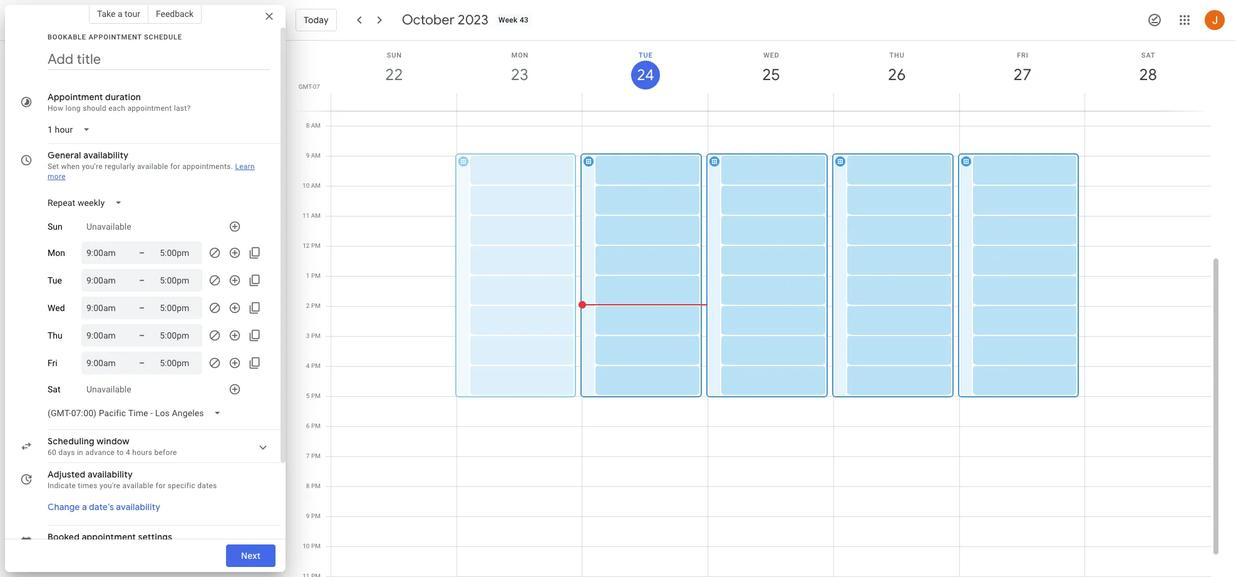 Task type: vqa. For each thing, say whether or not it's contained in the screenshot.
'From'
no



Task type: describe. For each thing, give the bounding box(es) containing it.
am for 8 am
[[311, 122, 321, 129]]

to
[[117, 449, 124, 457]]

tue for tue 24
[[639, 51, 653, 60]]

9 for 9 am
[[306, 152, 310, 159]]

8 am
[[306, 122, 321, 129]]

thu 26
[[888, 51, 905, 85]]

mon 23
[[510, 51, 529, 85]]

7
[[306, 453, 310, 460]]

availability inside 'button'
[[116, 502, 160, 513]]

change a date's availability button
[[43, 496, 165, 519]]

pm for 4 pm
[[311, 363, 321, 370]]

date's
[[89, 502, 114, 513]]

take a tour button
[[89, 4, 148, 24]]

8 pm
[[306, 483, 321, 490]]

bookable appointment schedule
[[48, 33, 182, 41]]

sat for sat 28
[[1142, 51, 1156, 60]]

25
[[762, 65, 780, 85]]

wed for wed 25
[[764, 51, 780, 60]]

unavailable for sat
[[86, 385, 131, 395]]

6 pm
[[306, 423, 321, 430]]

general availability
[[48, 150, 129, 161]]

2 pm
[[306, 303, 321, 310]]

week
[[499, 16, 518, 24]]

3
[[306, 333, 310, 340]]

regularly
[[105, 162, 135, 171]]

8 for 8 pm
[[306, 483, 310, 490]]

– for thu
[[139, 331, 145, 341]]

mon for mon 23
[[512, 51, 529, 60]]

pm for 1 pm
[[311, 273, 321, 279]]

grid containing 22
[[291, 41, 1222, 578]]

Start time on Fridays text field
[[86, 356, 124, 371]]

2023
[[458, 11, 489, 29]]

next
[[241, 551, 261, 562]]

wednesday, october 25 element
[[757, 61, 786, 90]]

learn
[[235, 162, 255, 171]]

general
[[48, 150, 81, 161]]

sun for sun 22
[[387, 51, 402, 60]]

times
[[78, 482, 98, 491]]

12
[[303, 242, 310, 249]]

23
[[510, 65, 528, 85]]

should
[[83, 104, 106, 113]]

1 horizontal spatial for
[[170, 162, 180, 171]]

long
[[66, 104, 81, 113]]

sat for sat
[[48, 385, 60, 395]]

you're inside adjusted availability indicate times you're available for specific dates
[[100, 482, 120, 491]]

scheduling
[[48, 436, 94, 447]]

mon for mon
[[48, 248, 65, 258]]

change a date's availability
[[48, 502, 160, 513]]

friday, october 27 element
[[1009, 61, 1038, 90]]

next button
[[226, 541, 276, 571]]

week 43
[[499, 16, 529, 24]]

11
[[303, 212, 310, 219]]

how
[[48, 104, 63, 113]]

change
[[48, 502, 80, 513]]

duration
[[105, 91, 141, 103]]

Start time on Tuesdays text field
[[86, 273, 124, 288]]

learn more
[[48, 162, 255, 181]]

today button
[[296, 5, 337, 35]]

4 inside scheduling window 60 days in advance to 4 hours before
[[126, 449, 130, 457]]

more
[[48, 172, 66, 181]]

End time on Wednesdays text field
[[160, 301, 197, 316]]

settings
[[138, 532, 172, 543]]

7 pm
[[306, 453, 321, 460]]

43
[[520, 16, 529, 24]]

scheduling window 60 days in advance to 4 hours before
[[48, 436, 177, 457]]

Start time on Mondays text field
[[86, 246, 124, 261]]

gmt-
[[299, 83, 313, 90]]

1 horizontal spatial 4
[[306, 363, 310, 370]]

for inside adjusted availability indicate times you're available for specific dates
[[156, 482, 166, 491]]

1 pm
[[306, 273, 321, 279]]

october
[[402, 11, 455, 29]]

24 column header
[[582, 41, 709, 111]]

appointment
[[89, 33, 142, 41]]

each
[[108, 104, 125, 113]]

fri for fri 27
[[1018, 51, 1029, 60]]

fri 27
[[1013, 51, 1031, 85]]

wed 25
[[762, 51, 780, 85]]

before
[[154, 449, 177, 457]]

in
[[77, 449, 83, 457]]

pm for 10 pm
[[311, 543, 321, 550]]

10 pm
[[303, 543, 321, 550]]

fri for fri
[[48, 358, 57, 368]]

10 for 10 am
[[303, 182, 310, 189]]

25 column header
[[708, 41, 834, 111]]

Add title text field
[[48, 50, 271, 69]]

Start time on Wednesdays text field
[[86, 301, 124, 316]]

60
[[48, 449, 56, 457]]

tuesday, october 24, today element
[[631, 61, 660, 90]]

– for tue
[[139, 276, 145, 286]]

0 vertical spatial you're
[[82, 162, 103, 171]]

today
[[304, 14, 329, 26]]

bookable
[[48, 33, 86, 41]]

indicate
[[48, 482, 76, 491]]

10 for 10 pm
[[303, 543, 310, 550]]

pm for 2 pm
[[311, 303, 321, 310]]

learn more link
[[48, 162, 255, 181]]

9 pm
[[306, 513, 321, 520]]

appointment
[[48, 91, 103, 103]]

22
[[385, 65, 402, 85]]

9 am
[[306, 152, 321, 159]]

appointment duration how long should each appointment last?
[[48, 91, 191, 113]]

1
[[306, 273, 310, 279]]



Task type: locate. For each thing, give the bounding box(es) containing it.
– for mon
[[139, 248, 145, 258]]

pm right 12
[[311, 242, 321, 249]]

1 vertical spatial fri
[[48, 358, 57, 368]]

8 up 9 am
[[306, 122, 310, 129]]

28
[[1139, 65, 1157, 85]]

sunday, october 22 element
[[380, 61, 409, 90]]

1 horizontal spatial mon
[[512, 51, 529, 60]]

1 vertical spatial 9
[[306, 513, 310, 520]]

available inside adjusted availability indicate times you're available for specific dates
[[122, 482, 154, 491]]

1 vertical spatial thu
[[48, 331, 63, 341]]

9 pm from the top
[[311, 483, 321, 490]]

– left end time on mondays text box
[[139, 248, 145, 258]]

1 horizontal spatial wed
[[764, 51, 780, 60]]

availability
[[83, 150, 129, 161], [88, 469, 133, 481], [116, 502, 160, 513]]

0 vertical spatial 10
[[303, 182, 310, 189]]

11 pm from the top
[[311, 543, 321, 550]]

1 vertical spatial 10
[[303, 543, 310, 550]]

2 am from the top
[[311, 152, 321, 159]]

7 pm from the top
[[311, 423, 321, 430]]

appointment down change a date's availability 'button'
[[82, 532, 136, 543]]

0 horizontal spatial sun
[[48, 222, 62, 232]]

1 am from the top
[[311, 122, 321, 129]]

pm right 7
[[311, 453, 321, 460]]

schedule
[[144, 33, 182, 41]]

sat inside sat 28
[[1142, 51, 1156, 60]]

mon left start time on mondays text field
[[48, 248, 65, 258]]

wed inside wed 25
[[764, 51, 780, 60]]

availability for general
[[83, 150, 129, 161]]

mon up 23 at the left top
[[512, 51, 529, 60]]

1 vertical spatial sun
[[48, 222, 62, 232]]

1 horizontal spatial sun
[[387, 51, 402, 60]]

11 am
[[303, 212, 321, 219]]

thu left start time on thursdays text field at the bottom left of the page
[[48, 331, 63, 341]]

6
[[306, 423, 310, 430]]

0 vertical spatial tue
[[639, 51, 653, 60]]

pm down 8 pm at the left of the page
[[311, 513, 321, 520]]

26
[[888, 65, 905, 85]]

0 horizontal spatial thu
[[48, 331, 63, 341]]

8 pm from the top
[[311, 453, 321, 460]]

mon
[[512, 51, 529, 60], [48, 248, 65, 258]]

0 horizontal spatial mon
[[48, 248, 65, 258]]

feedback button
[[148, 4, 202, 24]]

3 pm from the top
[[311, 303, 321, 310]]

3 pm
[[306, 333, 321, 340]]

available right regularly on the top
[[137, 162, 168, 171]]

fri
[[1018, 51, 1029, 60], [48, 358, 57, 368]]

for left appointments.
[[170, 162, 180, 171]]

for left specific
[[156, 482, 166, 491]]

pm for 7 pm
[[311, 453, 321, 460]]

available down hours
[[122, 482, 154, 491]]

tue 24
[[636, 51, 654, 85]]

1 vertical spatial appointment
[[82, 532, 136, 543]]

0 vertical spatial wed
[[764, 51, 780, 60]]

8 for 8 am
[[306, 122, 310, 129]]

2
[[306, 303, 310, 310]]

pm down 9 pm
[[311, 543, 321, 550]]

tue left start time on tuesdays text box
[[48, 276, 62, 286]]

pm up "5 pm"
[[311, 363, 321, 370]]

0 vertical spatial unavailable
[[86, 222, 131, 232]]

Start time on Thursdays text field
[[86, 328, 124, 343]]

10 up 11
[[303, 182, 310, 189]]

pm for 5 pm
[[311, 393, 321, 400]]

3 am from the top
[[311, 182, 321, 189]]

availability up regularly on the top
[[83, 150, 129, 161]]

27
[[1013, 65, 1031, 85]]

you're up change a date's availability 'button'
[[100, 482, 120, 491]]

a for take
[[118, 9, 123, 19]]

0 vertical spatial fri
[[1018, 51, 1029, 60]]

unavailable down start time on fridays text field
[[86, 385, 131, 395]]

1 vertical spatial unavailable
[[86, 385, 131, 395]]

thu for thu
[[48, 331, 63, 341]]

1 vertical spatial availability
[[88, 469, 133, 481]]

pm right 6
[[311, 423, 321, 430]]

a
[[118, 9, 123, 19], [82, 502, 87, 513]]

End time on Tuesdays text field
[[160, 273, 197, 288]]

22 column header
[[331, 41, 457, 111]]

available
[[137, 162, 168, 171], [122, 482, 154, 491]]

pm right 3
[[311, 333, 321, 340]]

sun 22
[[385, 51, 402, 85]]

– left 'end time on wednesdays' text field
[[139, 303, 145, 313]]

4 right to
[[126, 449, 130, 457]]

0 vertical spatial available
[[137, 162, 168, 171]]

07
[[313, 83, 320, 90]]

am
[[311, 122, 321, 129], [311, 152, 321, 159], [311, 182, 321, 189], [311, 212, 321, 219]]

–
[[139, 248, 145, 258], [139, 276, 145, 286], [139, 303, 145, 313], [139, 331, 145, 341], [139, 358, 145, 368]]

am for 11 am
[[311, 212, 321, 219]]

pm for 12 pm
[[311, 242, 321, 249]]

– right start time on fridays text field
[[139, 358, 145, 368]]

thu inside thu 26
[[890, 51, 905, 60]]

1 vertical spatial for
[[156, 482, 166, 491]]

mon inside mon 23
[[512, 51, 529, 60]]

1 vertical spatial you're
[[100, 482, 120, 491]]

thu up 26
[[890, 51, 905, 60]]

– right start time on tuesdays text box
[[139, 276, 145, 286]]

6 pm from the top
[[311, 393, 321, 400]]

am right 11
[[311, 212, 321, 219]]

1 vertical spatial wed
[[48, 303, 65, 313]]

unavailable
[[86, 222, 131, 232], [86, 385, 131, 395]]

27 column header
[[960, 41, 1086, 111]]

1 horizontal spatial tue
[[639, 51, 653, 60]]

a left tour
[[118, 9, 123, 19]]

9 up 10 pm
[[306, 513, 310, 520]]

2 9 from the top
[[306, 513, 310, 520]]

hours
[[132, 449, 152, 457]]

unavailable for sun
[[86, 222, 131, 232]]

1 horizontal spatial a
[[118, 9, 123, 19]]

1 vertical spatial sat
[[48, 385, 60, 395]]

1 vertical spatial a
[[82, 502, 87, 513]]

0 horizontal spatial wed
[[48, 303, 65, 313]]

1 8 from the top
[[306, 122, 310, 129]]

2 – from the top
[[139, 276, 145, 286]]

set when you're regularly available for appointments.
[[48, 162, 233, 171]]

am up 9 am
[[311, 122, 321, 129]]

tue inside tue 24
[[639, 51, 653, 60]]

availability down to
[[88, 469, 133, 481]]

gmt-07
[[299, 83, 320, 90]]

10 pm from the top
[[311, 513, 321, 520]]

sat up scheduling
[[48, 385, 60, 395]]

am down 9 am
[[311, 182, 321, 189]]

sun for sun
[[48, 222, 62, 232]]

0 vertical spatial for
[[170, 162, 180, 171]]

23 column header
[[457, 41, 583, 111]]

thu for thu 26
[[890, 51, 905, 60]]

adjusted availability indicate times you're available for specific dates
[[48, 469, 217, 491]]

grid
[[291, 41, 1222, 578]]

pm right 2 at the bottom left of the page
[[311, 303, 321, 310]]

10 down 9 pm
[[303, 543, 310, 550]]

sun up 22
[[387, 51, 402, 60]]

appointments.
[[182, 162, 233, 171]]

days
[[58, 449, 75, 457]]

sat up 28
[[1142, 51, 1156, 60]]

1 vertical spatial mon
[[48, 248, 65, 258]]

0 vertical spatial thu
[[890, 51, 905, 60]]

0 horizontal spatial tue
[[48, 276, 62, 286]]

– right start time on thursdays text field at the bottom left of the page
[[139, 331, 145, 341]]

1 horizontal spatial thu
[[890, 51, 905, 60]]

5
[[306, 393, 310, 400]]

10 am
[[303, 182, 321, 189]]

you're down the general availability
[[82, 162, 103, 171]]

8
[[306, 122, 310, 129], [306, 483, 310, 490]]

appointment down duration
[[127, 104, 172, 113]]

adjusted
[[48, 469, 85, 481]]

thu
[[890, 51, 905, 60], [48, 331, 63, 341]]

0 vertical spatial 4
[[306, 363, 310, 370]]

2 8 from the top
[[306, 483, 310, 490]]

8 down 7
[[306, 483, 310, 490]]

4 pm from the top
[[311, 333, 321, 340]]

availability down adjusted availability indicate times you're available for specific dates
[[116, 502, 160, 513]]

last?
[[174, 104, 191, 113]]

availability inside adjusted availability indicate times you're available for specific dates
[[88, 469, 133, 481]]

saturday, october 28 element
[[1134, 61, 1163, 90]]

4 up 5
[[306, 363, 310, 370]]

pm up 9 pm
[[311, 483, 321, 490]]

october 2023
[[402, 11, 489, 29]]

specific
[[168, 482, 195, 491]]

am for 10 am
[[311, 182, 321, 189]]

0 vertical spatial 9
[[306, 152, 310, 159]]

4
[[306, 363, 310, 370], [126, 449, 130, 457]]

0 vertical spatial appointment
[[127, 104, 172, 113]]

0 vertical spatial sat
[[1142, 51, 1156, 60]]

0 vertical spatial 8
[[306, 122, 310, 129]]

End time on Fridays text field
[[160, 356, 197, 371]]

fri up 27
[[1018, 51, 1029, 60]]

9 for 9 pm
[[306, 513, 310, 520]]

pm for 3 pm
[[311, 333, 321, 340]]

wed left the start time on wednesdays text field
[[48, 303, 65, 313]]

0 vertical spatial mon
[[512, 51, 529, 60]]

fri left start time on fridays text field
[[48, 358, 57, 368]]

3 – from the top
[[139, 303, 145, 313]]

4 pm
[[306, 363, 321, 370]]

– for wed
[[139, 303, 145, 313]]

1 vertical spatial 8
[[306, 483, 310, 490]]

1 horizontal spatial sat
[[1142, 51, 1156, 60]]

5 pm from the top
[[311, 363, 321, 370]]

sun down more
[[48, 222, 62, 232]]

– for fri
[[139, 358, 145, 368]]

am for 9 am
[[311, 152, 321, 159]]

0 horizontal spatial fri
[[48, 358, 57, 368]]

0 vertical spatial a
[[118, 9, 123, 19]]

1 9 from the top
[[306, 152, 310, 159]]

24
[[636, 65, 654, 85]]

2 10 from the top
[[303, 543, 310, 550]]

wed for wed
[[48, 303, 65, 313]]

advance
[[85, 449, 115, 457]]

tue up tuesday, october 24, today element
[[639, 51, 653, 60]]

booked appointment settings
[[48, 532, 172, 543]]

sun inside sun 22
[[387, 51, 402, 60]]

thursday, october 26 element
[[883, 61, 912, 90]]

0 vertical spatial availability
[[83, 150, 129, 161]]

pm for 9 pm
[[311, 513, 321, 520]]

take a tour
[[97, 9, 140, 19]]

End time on Mondays text field
[[160, 246, 197, 261]]

pm right 1
[[311, 273, 321, 279]]

4 am from the top
[[311, 212, 321, 219]]

availability for adjusted
[[88, 469, 133, 481]]

5 pm
[[306, 393, 321, 400]]

tour
[[125, 9, 140, 19]]

appointment inside dropdown button
[[82, 532, 136, 543]]

dates
[[198, 482, 217, 491]]

2 pm from the top
[[311, 273, 321, 279]]

fri inside fri 27
[[1018, 51, 1029, 60]]

a inside button
[[118, 9, 123, 19]]

appointment inside appointment duration how long should each appointment last?
[[127, 104, 172, 113]]

take
[[97, 9, 116, 19]]

26 column header
[[834, 41, 960, 111]]

am down 8 am
[[311, 152, 321, 159]]

1 unavailable from the top
[[86, 222, 131, 232]]

pm right 5
[[311, 393, 321, 400]]

12 pm
[[303, 242, 321, 249]]

booked appointment settings button
[[43, 529, 278, 556]]

wed up 25
[[764, 51, 780, 60]]

sat 28
[[1139, 51, 1157, 85]]

0 horizontal spatial 4
[[126, 449, 130, 457]]

0 horizontal spatial for
[[156, 482, 166, 491]]

5 – from the top
[[139, 358, 145, 368]]

unavailable up start time on mondays text field
[[86, 222, 131, 232]]

End time on Thursdays text field
[[160, 328, 197, 343]]

1 vertical spatial tue
[[48, 276, 62, 286]]

a left date's
[[82, 502, 87, 513]]

2 unavailable from the top
[[86, 385, 131, 395]]

0 vertical spatial sun
[[387, 51, 402, 60]]

1 pm from the top
[[311, 242, 321, 249]]

1 horizontal spatial fri
[[1018, 51, 1029, 60]]

window
[[97, 436, 130, 447]]

1 – from the top
[[139, 248, 145, 258]]

0 horizontal spatial sat
[[48, 385, 60, 395]]

1 vertical spatial available
[[122, 482, 154, 491]]

tue for tue
[[48, 276, 62, 286]]

2 vertical spatial availability
[[116, 502, 160, 513]]

monday, october 23 element
[[506, 61, 534, 90]]

pm
[[311, 242, 321, 249], [311, 273, 321, 279], [311, 303, 321, 310], [311, 333, 321, 340], [311, 363, 321, 370], [311, 393, 321, 400], [311, 423, 321, 430], [311, 453, 321, 460], [311, 483, 321, 490], [311, 513, 321, 520], [311, 543, 321, 550]]

booked
[[48, 532, 80, 543]]

a inside 'button'
[[82, 502, 87, 513]]

1 vertical spatial 4
[[126, 449, 130, 457]]

pm for 8 pm
[[311, 483, 321, 490]]

9 up 10 am
[[306, 152, 310, 159]]

feedback
[[156, 9, 194, 19]]

4 – from the top
[[139, 331, 145, 341]]

1 10 from the top
[[303, 182, 310, 189]]

28 column header
[[1085, 41, 1212, 111]]

a for change
[[82, 502, 87, 513]]

you're
[[82, 162, 103, 171], [100, 482, 120, 491]]

None field
[[43, 118, 100, 141], [43, 192, 132, 214], [43, 402, 232, 425], [43, 118, 100, 141], [43, 192, 132, 214], [43, 402, 232, 425]]

10
[[303, 182, 310, 189], [303, 543, 310, 550]]

0 horizontal spatial a
[[82, 502, 87, 513]]

set
[[48, 162, 59, 171]]

pm for 6 pm
[[311, 423, 321, 430]]



